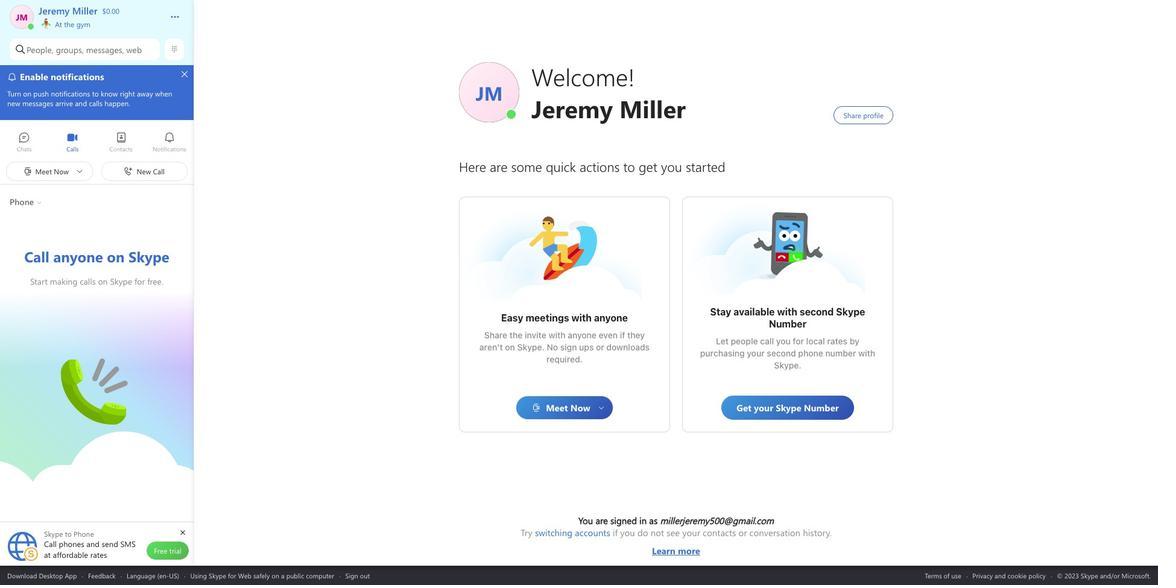 Task type: locate. For each thing, give the bounding box(es) containing it.
0 vertical spatial anyone
[[594, 313, 628, 324]]

1 vertical spatial anyone
[[568, 330, 597, 340]]

1 horizontal spatial or
[[739, 527, 748, 539]]

skype. down invite
[[518, 342, 545, 353]]

your down call at right
[[747, 348, 765, 359]]

the inside button
[[64, 19, 74, 29]]

0 horizontal spatial you
[[621, 527, 636, 539]]

1 vertical spatial if
[[613, 527, 618, 539]]

on down 'share'
[[505, 342, 515, 353]]

0 horizontal spatial skype
[[209, 571, 226, 580]]

switching
[[535, 527, 573, 539]]

feedback
[[88, 571, 116, 580]]

anyone inside share the invite with anyone even if they aren't on skype. no sign ups or downloads required.
[[568, 330, 597, 340]]

not
[[651, 527, 665, 539]]

conversation
[[750, 527, 801, 539]]

anyone up the ups
[[568, 330, 597, 340]]

you are signed in as
[[579, 515, 661, 527]]

skype right the using
[[209, 571, 226, 580]]

us)
[[169, 571, 179, 580]]

at the gym
[[53, 19, 90, 29]]

learn
[[652, 545, 676, 557]]

skype
[[837, 307, 866, 318], [209, 571, 226, 580]]

skype. down phone
[[775, 360, 802, 371]]

for
[[793, 336, 805, 346], [228, 571, 236, 580]]

for left local
[[793, 336, 805, 346]]

whosthis
[[752, 209, 789, 222]]

call
[[761, 336, 775, 346]]

people, groups, messages, web
[[27, 44, 142, 55]]

you left do
[[621, 527, 636, 539]]

meetings
[[526, 313, 570, 324]]

0 horizontal spatial second
[[767, 348, 797, 359]]

language (en-us) link
[[127, 571, 179, 580]]

0 vertical spatial if
[[620, 330, 626, 340]]

1 horizontal spatial your
[[747, 348, 765, 359]]

stay available with second skype number
[[711, 307, 868, 330]]

learn more link
[[521, 539, 832, 557]]

feedback link
[[88, 571, 116, 580]]

skype up the by
[[837, 307, 866, 318]]

skype. inside share the invite with anyone even if they aren't on skype. no sign ups or downloads required.
[[518, 342, 545, 353]]

1 horizontal spatial you
[[777, 336, 791, 346]]

1 horizontal spatial second
[[800, 307, 834, 318]]

0 vertical spatial you
[[777, 336, 791, 346]]

download desktop app
[[7, 571, 77, 580]]

with
[[778, 307, 798, 318], [572, 313, 592, 324], [549, 330, 566, 340], [859, 348, 876, 359]]

1 horizontal spatial skype.
[[775, 360, 802, 371]]

download desktop app link
[[7, 571, 77, 580]]

your right see
[[683, 527, 701, 539]]

0 vertical spatial your
[[747, 348, 765, 359]]

1 horizontal spatial the
[[510, 330, 523, 340]]

with up number
[[778, 307, 798, 318]]

1 vertical spatial on
[[272, 571, 280, 580]]

with inside let people call you for local rates by purchasing your second phone number with skype.
[[859, 348, 876, 359]]

anyone
[[594, 313, 628, 324], [568, 330, 597, 340]]

1 vertical spatial the
[[510, 330, 523, 340]]

on left a
[[272, 571, 280, 580]]

with up the ups
[[572, 313, 592, 324]]

you right call at right
[[777, 336, 791, 346]]

if right are on the right
[[613, 527, 618, 539]]

the inside share the invite with anyone even if they aren't on skype. no sign ups or downloads required.
[[510, 330, 523, 340]]

1 vertical spatial skype.
[[775, 360, 802, 371]]

1 vertical spatial second
[[767, 348, 797, 359]]

policy
[[1029, 571, 1047, 580]]

0 vertical spatial second
[[800, 307, 834, 318]]

for left web
[[228, 571, 236, 580]]

messages,
[[86, 44, 124, 55]]

on inside share the invite with anyone even if they aren't on skype. no sign ups or downloads required.
[[505, 342, 515, 353]]

1 horizontal spatial on
[[505, 342, 515, 353]]

stay
[[711, 307, 732, 318]]

number
[[826, 348, 857, 359]]

try switching accounts if you do not see your contacts or conversation history. learn more
[[521, 527, 832, 557]]

you inside try switching accounts if you do not see your contacts or conversation history. learn more
[[621, 527, 636, 539]]

skype. inside let people call you for local rates by purchasing your second phone number with skype.
[[775, 360, 802, 371]]

app
[[65, 571, 77, 580]]

your
[[747, 348, 765, 359], [683, 527, 701, 539]]

share the invite with anyone even if they aren't on skype. no sign ups or downloads required.
[[480, 330, 652, 365]]

the right at
[[64, 19, 74, 29]]

language
[[127, 571, 156, 580]]

with inside share the invite with anyone even if they aren't on skype. no sign ups or downloads required.
[[549, 330, 566, 340]]

tab list
[[0, 127, 194, 160]]

1 horizontal spatial if
[[620, 330, 626, 340]]

web
[[238, 571, 252, 580]]

(en-
[[157, 571, 169, 580]]

1 vertical spatial you
[[621, 527, 636, 539]]

safely
[[253, 571, 270, 580]]

if
[[620, 330, 626, 340], [613, 527, 618, 539]]

1 horizontal spatial for
[[793, 336, 805, 346]]

ups
[[580, 342, 594, 353]]

0 vertical spatial on
[[505, 342, 515, 353]]

of
[[944, 571, 950, 580]]

0 horizontal spatial for
[[228, 571, 236, 580]]

let people call you for local rates by purchasing your second phone number with skype.
[[701, 336, 878, 371]]

0 vertical spatial for
[[793, 336, 805, 346]]

do
[[638, 527, 649, 539]]

second down call at right
[[767, 348, 797, 359]]

gym
[[76, 19, 90, 29]]

second up local
[[800, 307, 834, 318]]

1 vertical spatial for
[[228, 571, 236, 580]]

0 horizontal spatial or
[[596, 342, 605, 353]]

the for invite
[[510, 330, 523, 340]]

with down the by
[[859, 348, 876, 359]]

required.
[[547, 354, 583, 365]]

signed
[[611, 515, 637, 527]]

if up downloads
[[620, 330, 626, 340]]

or right the ups
[[596, 342, 605, 353]]

1 vertical spatial or
[[739, 527, 748, 539]]

1 vertical spatial your
[[683, 527, 701, 539]]

or
[[596, 342, 605, 353], [739, 527, 748, 539]]

0 vertical spatial skype.
[[518, 342, 545, 353]]

or right contacts
[[739, 527, 748, 539]]

you
[[777, 336, 791, 346], [621, 527, 636, 539]]

0 vertical spatial the
[[64, 19, 74, 29]]

0 horizontal spatial the
[[64, 19, 74, 29]]

or inside share the invite with anyone even if they aren't on skype. no sign ups or downloads required.
[[596, 342, 605, 353]]

contacts
[[703, 527, 737, 539]]

they
[[628, 330, 645, 340]]

with inside the stay available with second skype number
[[778, 307, 798, 318]]

on
[[505, 342, 515, 353], [272, 571, 280, 580]]

0 vertical spatial or
[[596, 342, 605, 353]]

0 horizontal spatial if
[[613, 527, 618, 539]]

the down easy
[[510, 330, 523, 340]]

see
[[667, 527, 680, 539]]

0 horizontal spatial your
[[683, 527, 701, 539]]

the
[[64, 19, 74, 29], [510, 330, 523, 340]]

0 vertical spatial skype
[[837, 307, 866, 318]]

people
[[731, 336, 759, 346]]

invite
[[525, 330, 547, 340]]

1 horizontal spatial skype
[[837, 307, 866, 318]]

with up no
[[549, 330, 566, 340]]

0 horizontal spatial skype.
[[518, 342, 545, 353]]

anyone up even
[[594, 313, 628, 324]]

0 horizontal spatial on
[[272, 571, 280, 580]]



Task type: vqa. For each thing, say whether or not it's contained in the screenshot.
policy
yes



Task type: describe. For each thing, give the bounding box(es) containing it.
available
[[734, 307, 775, 318]]

more
[[679, 545, 701, 557]]

downloads
[[607, 342, 650, 353]]

local
[[807, 336, 826, 346]]

language (en-us)
[[127, 571, 179, 580]]

canyoutalk
[[61, 352, 107, 365]]

terms of use
[[926, 571, 962, 580]]

out
[[360, 571, 370, 580]]

let
[[717, 336, 729, 346]]

in
[[640, 515, 647, 527]]

aren't
[[480, 342, 503, 353]]

using
[[190, 571, 207, 580]]

accounts
[[575, 527, 611, 539]]

easy meetings with anyone
[[502, 313, 628, 324]]

purchasing
[[701, 348, 745, 359]]

privacy and cookie policy
[[973, 571, 1047, 580]]

people, groups, messages, web button
[[10, 39, 160, 60]]

sign
[[346, 571, 358, 580]]

for inside let people call you for local rates by purchasing your second phone number with skype.
[[793, 336, 805, 346]]

groups,
[[56, 44, 84, 55]]

if inside try switching accounts if you do not see your contacts or conversation history. learn more
[[613, 527, 618, 539]]

your inside let people call you for local rates by purchasing your second phone number with skype.
[[747, 348, 765, 359]]

switching accounts link
[[535, 527, 611, 539]]

public
[[287, 571, 304, 580]]

sign out
[[346, 571, 370, 580]]

second inside let people call you for local rates by purchasing your second phone number with skype.
[[767, 348, 797, 359]]

number
[[770, 319, 807, 330]]

cookie
[[1008, 571, 1028, 580]]

download
[[7, 571, 37, 580]]

computer
[[306, 571, 335, 580]]

are
[[596, 515, 608, 527]]

skype inside the stay available with second skype number
[[837, 307, 866, 318]]

share
[[485, 330, 508, 340]]

at
[[55, 19, 62, 29]]

use
[[952, 571, 962, 580]]

people,
[[27, 44, 54, 55]]

a
[[281, 571, 285, 580]]

terms
[[926, 571, 943, 580]]

using skype for web safely on a public computer
[[190, 571, 335, 580]]

privacy
[[973, 571, 994, 580]]

you
[[579, 515, 594, 527]]

history.
[[804, 527, 832, 539]]

at the gym button
[[39, 17, 158, 29]]

even
[[599, 330, 618, 340]]

mansurfer
[[529, 215, 572, 228]]

second inside the stay available with second skype number
[[800, 307, 834, 318]]

1 vertical spatial skype
[[209, 571, 226, 580]]

sign
[[561, 342, 577, 353]]

your inside try switching accounts if you do not see your contacts or conversation history. learn more
[[683, 527, 701, 539]]

by
[[850, 336, 860, 346]]

if inside share the invite with anyone even if they aren't on skype. no sign ups or downloads required.
[[620, 330, 626, 340]]

try
[[521, 527, 533, 539]]

and
[[995, 571, 1006, 580]]

web
[[126, 44, 142, 55]]

no
[[547, 342, 558, 353]]

phone
[[799, 348, 824, 359]]

the for gym
[[64, 19, 74, 29]]

desktop
[[39, 571, 63, 580]]

you inside let people call you for local rates by purchasing your second phone number with skype.
[[777, 336, 791, 346]]

terms of use link
[[926, 571, 962, 580]]

as
[[650, 515, 658, 527]]

rates
[[828, 336, 848, 346]]

easy
[[502, 313, 524, 324]]

or inside try switching accounts if you do not see your contacts or conversation history. learn more
[[739, 527, 748, 539]]

sign out link
[[346, 571, 370, 580]]

using skype for web safely on a public computer link
[[190, 571, 335, 580]]

privacy and cookie policy link
[[973, 571, 1047, 580]]



